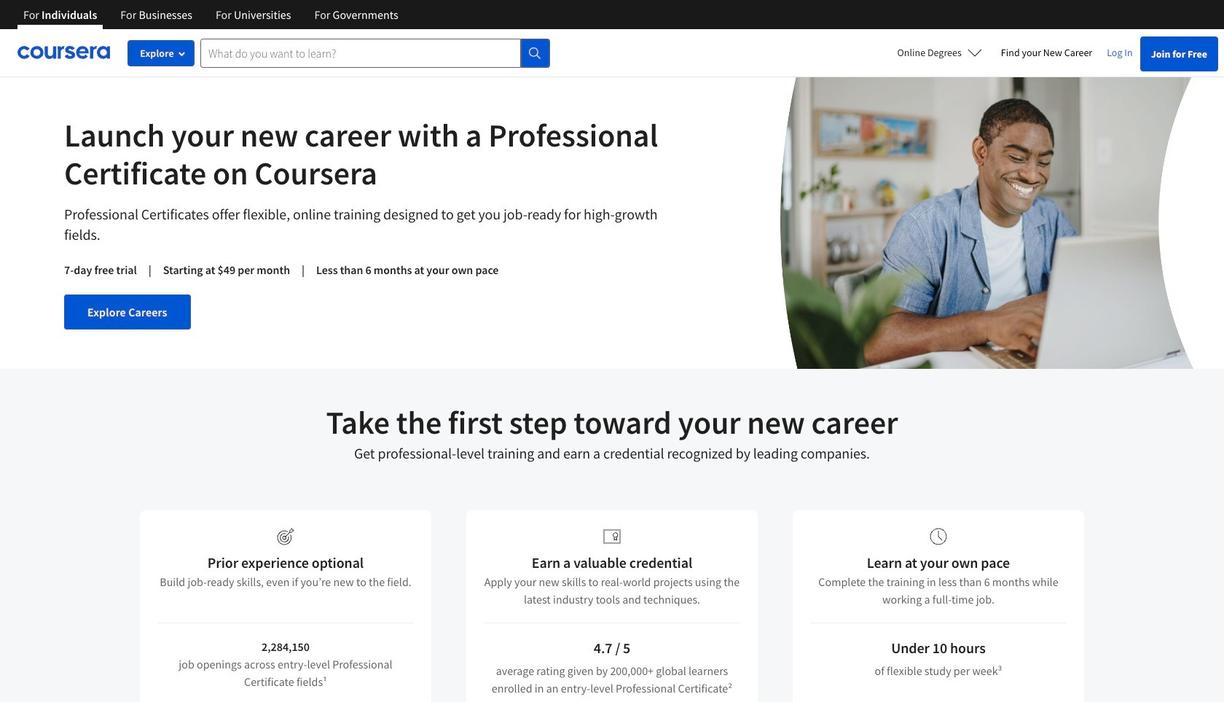 Task type: vqa. For each thing, say whether or not it's contained in the screenshot.
second For from the top
no



Task type: locate. For each thing, give the bounding box(es) containing it.
None search field
[[200, 38, 550, 67]]

banner navigation
[[12, 0, 410, 29]]

What do you want to learn? text field
[[200, 38, 521, 67]]



Task type: describe. For each thing, give the bounding box(es) containing it.
coursera image
[[17, 41, 110, 64]]



